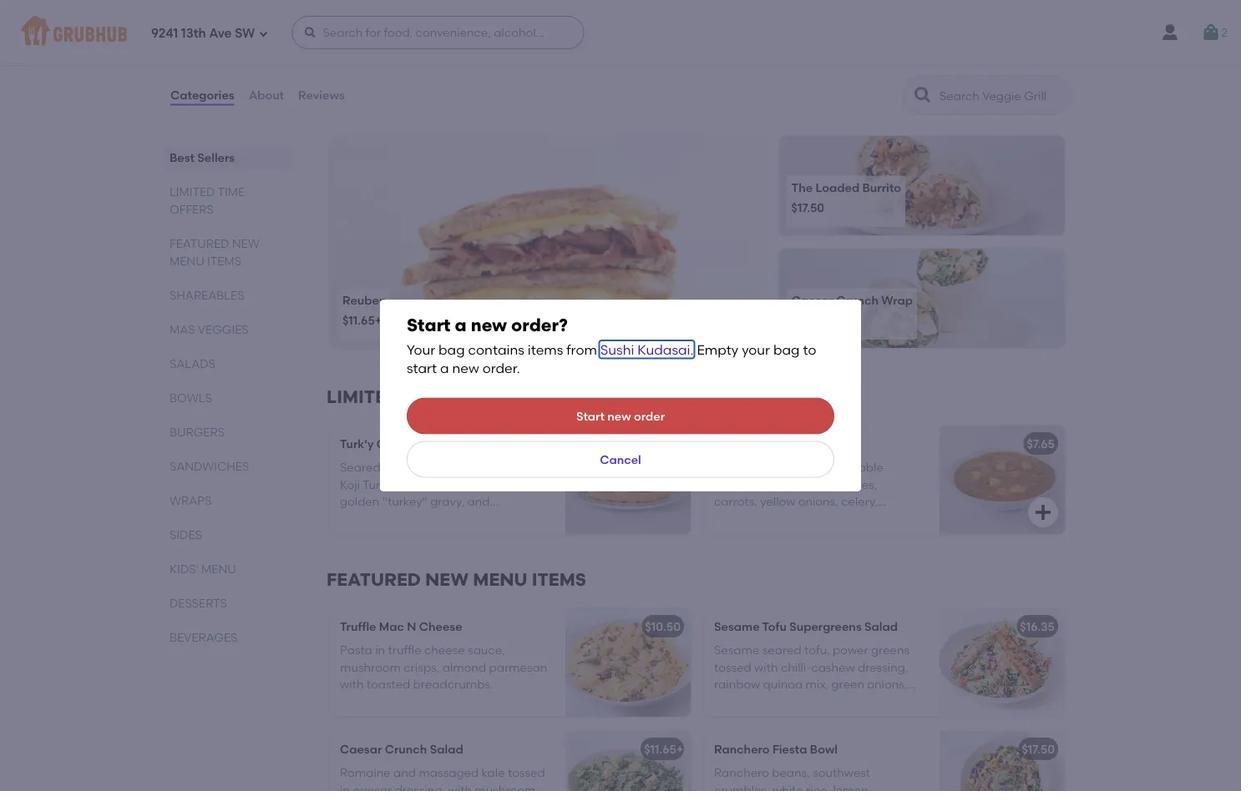 Task type: vqa. For each thing, say whether or not it's contained in the screenshot.
empty your bag to start a new order. at the top
yes



Task type: describe. For each thing, give the bounding box(es) containing it.
empty
[[697, 342, 738, 358]]

pepper
[[488, 461, 529, 475]]

and inside a hearty mix of tempeh, fable mushrooms, russet potatoes, carrots, yellow onions, celery, rosemary, and thyme
[[773, 512, 795, 526]]

hearty
[[725, 461, 762, 475]]

of
[[788, 461, 799, 475]]

13th
[[181, 26, 206, 41]]

svg image
[[304, 26, 317, 39]]

in inside romaine and massaged kale tossed in caesar dressing, with mushroo
[[340, 783, 350, 792]]

burgers
[[170, 425, 225, 439]]

1 vertical spatial salad
[[430, 743, 463, 757]]

sesame tofu supergreens salad image
[[940, 609, 1065, 717]]

+ for romaine and massaged kale tossed in caesar dressing, with mushroo
[[676, 743, 683, 757]]

truffle mac n cheese image
[[565, 609, 691, 717]]

limited time offers tab
[[170, 183, 286, 218]]

turk'y inside seared prime roots black pepper koji turk'y with cranberry aioli, golden "turkey" gravy, and homemade cranberry stuffing on grilled sourdough bread
[[363, 478, 395, 492]]

loaded
[[815, 181, 859, 195]]

seared
[[340, 461, 381, 475]]

categories
[[170, 88, 234, 102]]

a inside empty your bag to start a new order.
[[440, 360, 449, 377]]

sw
[[235, 26, 255, 41]]

power
[[833, 644, 868, 658]]

1 vertical spatial cranberry
[[409, 512, 465, 526]]

stuffing
[[467, 512, 510, 526]]

1 vertical spatial offers
[[451, 387, 520, 408]]

$10.50
[[645, 620, 681, 634]]

mix
[[765, 461, 785, 475]]

order?
[[511, 314, 568, 336]]

parmesan
[[489, 661, 547, 675]]

in inside pasta in truffle cheese sauce, mushroom crisps, almond parmesan with toasted breadcrumbs.
[[375, 644, 385, 658]]

main navigation navigation
[[0, 0, 1241, 65]]

sesame for sesame seared tofu, power greens tossed with chilli-cashew dressing, rainbow quinoa mix, green onions, tuxedo sesame seeds.
[[714, 644, 759, 658]]

1 horizontal spatial items
[[532, 569, 586, 591]]

cashew
[[811, 661, 855, 675]]

tofu
[[762, 620, 787, 634]]

ranchero fiesta bowl
[[714, 743, 838, 757]]

pasta
[[340, 644, 372, 658]]

$17.50 inside the loaded burrito $17.50
[[791, 200, 824, 215]]

bag inside empty your bag to start a new order.
[[773, 342, 800, 358]]

sesame tofu supergreens salad
[[714, 620, 898, 634]]

with inside seared prime roots black pepper koji turk'y with cranberry aioli, golden "turkey" gravy, and homemade cranberry stuffing on grilled sourdough bread
[[398, 478, 422, 492]]

search icon image
[[913, 85, 933, 105]]

offers inside limited time offers
[[170, 202, 214, 216]]

$16.35 +
[[642, 437, 683, 451]]

sellers for best
[[197, 150, 235, 165]]

start a new order?
[[407, 314, 568, 336]]

svg image inside 2 button
[[1201, 23, 1221, 43]]

+ for seared prime roots black pepper koji turk'y with cranberry aioli, golden "turkey" gravy, and homemade cranberry stuffing on grilled sourdough bread
[[676, 437, 683, 451]]

cancel
[[600, 453, 641, 467]]

and inside seared prime roots black pepper koji turk'y with cranberry aioli, golden "turkey" gravy, and homemade cranberry stuffing on grilled sourdough bread
[[467, 495, 490, 509]]

reuben $11.65 +
[[342, 293, 386, 327]]

green
[[831, 677, 864, 692]]

1 vertical spatial limited time offers
[[327, 387, 520, 408]]

truffle
[[340, 620, 376, 634]]

roots
[[419, 461, 451, 475]]

bowls tab
[[170, 389, 286, 407]]

n
[[407, 620, 416, 634]]

seeds.
[[803, 694, 839, 709]]

carrots,
[[714, 495, 757, 509]]

caesar crunch wrap button
[[779, 249, 1065, 348]]

turk'y cranwich image
[[565, 426, 691, 534]]

golden
[[340, 495, 379, 509]]

sandwiches
[[170, 459, 249, 474]]

wraps tab
[[170, 492, 286, 509]]

0 horizontal spatial svg image
[[258, 29, 268, 39]]

prime
[[383, 461, 416, 475]]

bowl
[[810, 743, 838, 757]]

with inside the sesame seared tofu, power greens tossed with chilli-cashew dressing, rainbow quinoa mix, green onions, tuxedo sesame seeds.
[[754, 661, 778, 675]]

1 vertical spatial $17.50
[[1022, 743, 1055, 757]]

best for limited time offers
[[327, 83, 365, 104]]

turk'y cranwich
[[340, 437, 432, 451]]

start for start new order
[[576, 409, 605, 423]]

tossed inside the sesame seared tofu, power greens tossed with chilli-cashew dressing, rainbow quinoa mix, green onions, tuxedo sesame seeds.
[[714, 661, 751, 675]]

sauce,
[[468, 644, 505, 658]]

mushrooms,
[[714, 478, 784, 492]]

seared
[[762, 644, 801, 658]]

$7.65
[[1027, 437, 1055, 451]]

truffle
[[388, 644, 421, 658]]

celery,
[[841, 495, 878, 509]]

best sellers for limited
[[327, 83, 428, 104]]

1 vertical spatial featured
[[327, 569, 421, 591]]

shareables tab
[[170, 286, 286, 304]]

reuben
[[342, 293, 386, 308]]

aioli,
[[483, 478, 509, 492]]

ranchero
[[714, 743, 770, 757]]

crunch for wrap
[[836, 293, 878, 308]]

yellow
[[760, 495, 795, 509]]

seared prime roots black pepper koji turk'y with cranberry aioli, golden "turkey" gravy, and homemade cranberry stuffing on grilled sourdough bread
[[340, 461, 529, 543]]

kids' menu
[[170, 562, 236, 576]]

0 vertical spatial new
[[471, 314, 507, 336]]

0 vertical spatial cranberry
[[424, 478, 480, 492]]

quinoa
[[763, 677, 803, 692]]

about button
[[248, 65, 285, 125]]

massaged
[[419, 766, 479, 781]]

mac
[[379, 620, 404, 634]]

1 vertical spatial limited
[[327, 387, 399, 408]]

$16.35 for $16.35 +
[[642, 437, 676, 451]]

best sellers tab
[[170, 149, 286, 166]]

$11.65 inside reuben $11.65 +
[[342, 313, 375, 327]]

wraps
[[170, 494, 212, 508]]

sellers for limited
[[369, 83, 428, 104]]

harvest mushroom stew
[[714, 437, 853, 451]]

1 horizontal spatial featured new menu items
[[327, 569, 586, 591]]

the
[[791, 181, 813, 195]]

bowls
[[170, 391, 212, 405]]

greens
[[871, 644, 910, 658]]

mushroom
[[340, 661, 401, 675]]

onions, inside a hearty mix of tempeh, fable mushrooms, russet potatoes, carrots, yellow onions, celery, rosemary, and thyme
[[798, 495, 838, 509]]

supergreens
[[789, 620, 862, 634]]

thyme
[[798, 512, 834, 526]]

caesar
[[353, 783, 392, 792]]

kids'
[[170, 562, 199, 576]]

9241 13th ave sw
[[151, 26, 255, 41]]

a
[[714, 461, 722, 475]]



Task type: locate. For each thing, give the bounding box(es) containing it.
mix,
[[806, 677, 829, 692]]

1 horizontal spatial sellers
[[369, 83, 428, 104]]

.
[[690, 342, 694, 358]]

1 vertical spatial and
[[773, 512, 795, 526]]

onions, inside the sesame seared tofu, power greens tossed with chilli-cashew dressing, rainbow quinoa mix, green onions, tuxedo sesame seeds.
[[867, 677, 907, 692]]

caesar up to
[[791, 293, 833, 308]]

tempeh,
[[802, 461, 849, 475]]

1 horizontal spatial bag
[[773, 342, 800, 358]]

caesar crunch salad image
[[565, 731, 691, 792]]

1 vertical spatial items
[[532, 569, 586, 591]]

black
[[454, 461, 485, 475]]

sandwiches tab
[[170, 458, 286, 475]]

1 horizontal spatial time
[[403, 387, 447, 408]]

items
[[207, 254, 241, 268], [532, 569, 586, 591]]

start up your
[[407, 314, 451, 336]]

new down the bread
[[425, 569, 469, 591]]

with down seared
[[754, 661, 778, 675]]

crunch inside button
[[836, 293, 878, 308]]

1 vertical spatial onions,
[[867, 677, 907, 692]]

dressing, down greens
[[858, 661, 908, 675]]

categories button
[[170, 65, 235, 125]]

$11.65
[[342, 313, 375, 327], [644, 743, 676, 757]]

and down caesar crunch salad
[[393, 766, 416, 781]]

0 horizontal spatial onions,
[[798, 495, 838, 509]]

limited up turk'y cranwich at the bottom left
[[327, 387, 399, 408]]

1 vertical spatial start
[[576, 409, 605, 423]]

sesame seared tofu, power greens tossed with chilli-cashew dressing, rainbow quinoa mix, green onions, tuxedo sesame seeds.
[[714, 644, 910, 709]]

1 sesame from the top
[[714, 620, 760, 634]]

svg image
[[1201, 23, 1221, 43], [258, 29, 268, 39], [1033, 503, 1053, 523]]

sesame left the tofu
[[714, 620, 760, 634]]

cheese
[[419, 620, 462, 634]]

contains
[[468, 342, 524, 358]]

romaine
[[340, 766, 391, 781]]

mas veggies
[[170, 322, 249, 337]]

2 bag from the left
[[773, 342, 800, 358]]

0 horizontal spatial $16.35
[[642, 437, 676, 451]]

burgers tab
[[170, 423, 286, 441]]

start inside button
[[576, 409, 605, 423]]

with down massaged at the left bottom of the page
[[448, 783, 472, 792]]

sesame for sesame tofu supergreens salad
[[714, 620, 760, 634]]

0 vertical spatial in
[[375, 644, 385, 658]]

the loaded burrito $17.50
[[791, 181, 901, 215]]

1 vertical spatial new
[[452, 360, 479, 377]]

new up contains
[[471, 314, 507, 336]]

gravy,
[[430, 495, 465, 509]]

a
[[455, 314, 467, 336], [440, 360, 449, 377]]

$11.65 left ranchero
[[644, 743, 676, 757]]

dressing, inside romaine and massaged kale tossed in caesar dressing, with mushroo
[[395, 783, 445, 792]]

onions, up thyme
[[798, 495, 838, 509]]

caesar for caesar crunch salad
[[340, 743, 382, 757]]

0 vertical spatial featured new menu items
[[170, 236, 260, 268]]

tossed inside romaine and massaged kale tossed in caesar dressing, with mushroo
[[508, 766, 545, 781]]

and down yellow in the bottom right of the page
[[773, 512, 795, 526]]

sides
[[170, 528, 202, 542]]

1 vertical spatial crunch
[[385, 743, 427, 757]]

0 horizontal spatial featured new menu items
[[170, 236, 260, 268]]

desserts tab
[[170, 595, 286, 612]]

romaine and massaged kale tossed in caesar dressing, with mushroo
[[340, 766, 548, 792]]

about
[[249, 88, 284, 102]]

1 vertical spatial +
[[676, 437, 683, 451]]

0 horizontal spatial dressing,
[[395, 783, 445, 792]]

0 vertical spatial onions,
[[798, 495, 838, 509]]

cranberry
[[424, 478, 480, 492], [409, 512, 465, 526]]

1 horizontal spatial dressing,
[[858, 661, 908, 675]]

bag right your
[[438, 342, 465, 358]]

caesar for caesar crunch wrap
[[791, 293, 833, 308]]

and
[[467, 495, 490, 509], [773, 512, 795, 526], [393, 766, 416, 781]]

sellers inside tab
[[197, 150, 235, 165]]

+ down reuben
[[375, 313, 382, 327]]

sesame
[[756, 694, 800, 709]]

0 horizontal spatial new
[[232, 236, 260, 251]]

sides tab
[[170, 526, 286, 544]]

dressing, down massaged at the left bottom of the page
[[395, 783, 445, 792]]

with inside pasta in truffle cheese sauce, mushroom crisps, almond parmesan with toasted breadcrumbs.
[[340, 677, 364, 692]]

1 vertical spatial new
[[425, 569, 469, 591]]

menu
[[170, 254, 204, 268], [201, 562, 236, 576], [473, 569, 527, 591]]

potatoes,
[[823, 478, 877, 492]]

and inside romaine and massaged kale tossed in caesar dressing, with mushroo
[[393, 766, 416, 781]]

start for start a new order?
[[407, 314, 451, 336]]

0 horizontal spatial time
[[218, 185, 245, 199]]

time down start
[[403, 387, 447, 408]]

limited time offers down best sellers tab
[[170, 185, 245, 216]]

2 button
[[1201, 18, 1228, 48]]

sesame
[[714, 620, 760, 634], [714, 644, 759, 658]]

from
[[566, 342, 597, 358]]

0 vertical spatial sellers
[[369, 83, 428, 104]]

0 horizontal spatial limited time offers
[[170, 185, 245, 216]]

turk'y down seared
[[363, 478, 395, 492]]

tuxedo
[[714, 694, 753, 709]]

1 vertical spatial $16.35
[[1020, 620, 1055, 634]]

mushroom
[[761, 437, 822, 451]]

kids' menu tab
[[170, 560, 286, 578]]

0 vertical spatial dressing,
[[858, 661, 908, 675]]

caesar up romaine
[[340, 743, 382, 757]]

in up mushroom
[[375, 644, 385, 658]]

1 vertical spatial sesame
[[714, 644, 759, 658]]

offers
[[170, 202, 214, 216], [451, 387, 520, 408]]

menu down the bread
[[473, 569, 527, 591]]

sesame up rainbow
[[714, 644, 759, 658]]

featured down the limited time offers tab
[[170, 236, 229, 251]]

$16.35 for $16.35
[[1020, 620, 1055, 634]]

start
[[407, 314, 451, 336], [576, 409, 605, 423]]

ave
[[209, 26, 232, 41]]

1 horizontal spatial offers
[[451, 387, 520, 408]]

0 vertical spatial limited time offers
[[170, 185, 245, 216]]

new inside button
[[607, 409, 631, 423]]

1 horizontal spatial best sellers
[[327, 83, 428, 104]]

your
[[407, 342, 435, 358]]

1 vertical spatial tossed
[[508, 766, 545, 781]]

1 horizontal spatial crunch
[[836, 293, 878, 308]]

chilli-
[[781, 661, 811, 675]]

russet
[[786, 478, 820, 492]]

1 horizontal spatial in
[[375, 644, 385, 658]]

to
[[803, 342, 816, 358]]

veggies
[[198, 322, 249, 337]]

1 vertical spatial time
[[403, 387, 447, 408]]

1 vertical spatial caesar
[[340, 743, 382, 757]]

new left "order"
[[607, 409, 631, 423]]

salad
[[864, 620, 898, 634], [430, 743, 463, 757]]

0 horizontal spatial tossed
[[508, 766, 545, 781]]

0 vertical spatial items
[[207, 254, 241, 268]]

1 horizontal spatial best
[[327, 83, 365, 104]]

caesar inside button
[[791, 293, 833, 308]]

tossed right kale at the bottom of the page
[[508, 766, 545, 781]]

0 vertical spatial start
[[407, 314, 451, 336]]

1 horizontal spatial start
[[576, 409, 605, 423]]

0 vertical spatial best sellers
[[327, 83, 428, 104]]

a hearty mix of tempeh, fable mushrooms, russet potatoes, carrots, yellow onions, celery, rosemary, and thyme
[[714, 461, 883, 526]]

sellers
[[369, 83, 428, 104], [197, 150, 235, 165]]

0 vertical spatial tossed
[[714, 661, 751, 675]]

pasta in truffle cheese sauce, mushroom crisps, almond parmesan with toasted breadcrumbs.
[[340, 644, 547, 692]]

best right 'about'
[[327, 83, 365, 104]]

0 horizontal spatial start
[[407, 314, 451, 336]]

time inside limited time offers
[[218, 185, 245, 199]]

1 vertical spatial a
[[440, 360, 449, 377]]

limited down best sellers tab
[[170, 185, 215, 199]]

beverages tab
[[170, 629, 286, 646]]

1 horizontal spatial $16.35
[[1020, 620, 1055, 634]]

1 bag from the left
[[438, 342, 465, 358]]

with up "turkey"
[[398, 478, 422, 492]]

best sellers inside tab
[[170, 150, 235, 165]]

crisps,
[[404, 661, 440, 675]]

2 vertical spatial +
[[676, 743, 683, 757]]

"turkey"
[[382, 495, 427, 509]]

0 horizontal spatial bag
[[438, 342, 465, 358]]

0 vertical spatial $17.50
[[791, 200, 824, 215]]

limited inside limited time offers
[[170, 185, 215, 199]]

+ inside reuben $11.65 +
[[375, 313, 382, 327]]

menu inside featured new menu items
[[170, 254, 204, 268]]

offers down order.
[[451, 387, 520, 408]]

salads tab
[[170, 355, 286, 372]]

new down the limited time offers tab
[[232, 236, 260, 251]]

reviews button
[[297, 65, 346, 125]]

0 vertical spatial crunch
[[836, 293, 878, 308]]

grilled
[[340, 529, 375, 543]]

0 horizontal spatial a
[[440, 360, 449, 377]]

best sellers for best
[[170, 150, 235, 165]]

onions, down greens
[[867, 677, 907, 692]]

0 vertical spatial limited
[[170, 185, 215, 199]]

cranberry up gravy,
[[424, 478, 480, 492]]

limited
[[170, 185, 215, 199], [327, 387, 399, 408]]

with
[[398, 478, 422, 492], [754, 661, 778, 675], [340, 677, 364, 692], [448, 783, 472, 792]]

+ left harvest
[[676, 437, 683, 451]]

truffle mac n cheese
[[340, 620, 462, 634]]

0 vertical spatial best
[[327, 83, 365, 104]]

0 vertical spatial and
[[467, 495, 490, 509]]

start up cancel
[[576, 409, 605, 423]]

time down best sellers tab
[[218, 185, 245, 199]]

sellers up the limited time offers tab
[[197, 150, 235, 165]]

menu up shareables
[[170, 254, 204, 268]]

best up the limited time offers tab
[[170, 150, 195, 165]]

dressing, inside the sesame seared tofu, power greens tossed with chilli-cashew dressing, rainbow quinoa mix, green onions, tuxedo sesame seeds.
[[858, 661, 908, 675]]

cranberry down gravy,
[[409, 512, 465, 526]]

crunch left wrap
[[836, 293, 878, 308]]

2 horizontal spatial and
[[773, 512, 795, 526]]

2 vertical spatial new
[[607, 409, 631, 423]]

harvest
[[714, 437, 759, 451]]

in down romaine
[[340, 783, 350, 792]]

featured new menu items
[[170, 236, 260, 268], [327, 569, 586, 591]]

new inside empty your bag to start a new order.
[[452, 360, 479, 377]]

limited time offers inside tab
[[170, 185, 245, 216]]

menu right kids'
[[201, 562, 236, 576]]

Search Veggie Grill search field
[[938, 88, 1066, 104]]

tofu,
[[804, 644, 830, 658]]

kudasai
[[637, 342, 690, 358]]

1 vertical spatial sellers
[[197, 150, 235, 165]]

almond
[[442, 661, 486, 675]]

1 horizontal spatial a
[[455, 314, 467, 336]]

limited time offers down start
[[327, 387, 520, 408]]

0 vertical spatial featured
[[170, 236, 229, 251]]

reviews
[[298, 88, 345, 102]]

1 horizontal spatial limited time offers
[[327, 387, 520, 408]]

0 vertical spatial sesame
[[714, 620, 760, 634]]

0 vertical spatial +
[[375, 313, 382, 327]]

new inside featured new menu items
[[232, 236, 260, 251]]

1 vertical spatial turk'y
[[363, 478, 395, 492]]

caesar crunch wrap
[[791, 293, 913, 308]]

your
[[742, 342, 770, 358]]

featured new menu items down the bread
[[327, 569, 586, 591]]

0 vertical spatial $16.35
[[642, 437, 676, 451]]

salad up massaged at the left bottom of the page
[[430, 743, 463, 757]]

$11.65 +
[[644, 743, 683, 757]]

with down mushroom
[[340, 677, 364, 692]]

0 vertical spatial a
[[455, 314, 467, 336]]

crunch for salad
[[385, 743, 427, 757]]

bread
[[441, 529, 476, 543]]

crunch
[[836, 293, 878, 308], [385, 743, 427, 757]]

sellers right reviews
[[369, 83, 428, 104]]

0 horizontal spatial sellers
[[197, 150, 235, 165]]

1 vertical spatial dressing,
[[395, 783, 445, 792]]

0 horizontal spatial $17.50
[[791, 200, 824, 215]]

$11.65 down reuben
[[342, 313, 375, 327]]

ranchero fiesta bowl image
[[940, 731, 1065, 792]]

best for best sellers
[[170, 150, 195, 165]]

with inside romaine and massaged kale tossed in caesar dressing, with mushroo
[[448, 783, 472, 792]]

turk'y
[[340, 437, 374, 451], [363, 478, 395, 492]]

1 horizontal spatial $17.50
[[1022, 743, 1055, 757]]

0 vertical spatial turk'y
[[340, 437, 374, 451]]

salad up greens
[[864, 620, 898, 634]]

9241
[[151, 26, 178, 41]]

1 horizontal spatial new
[[425, 569, 469, 591]]

0 vertical spatial time
[[218, 185, 245, 199]]

sourdough
[[378, 529, 439, 543]]

koji
[[340, 478, 360, 492]]

cheese
[[424, 644, 465, 658]]

1 vertical spatial in
[[340, 783, 350, 792]]

featured new menu items up shareables
[[170, 236, 260, 268]]

1 horizontal spatial caesar
[[791, 293, 833, 308]]

1 horizontal spatial onions,
[[867, 677, 907, 692]]

cranwich
[[377, 437, 432, 451]]

featured new menu items tab
[[170, 235, 286, 270]]

empty your bag to start a new order.
[[407, 342, 816, 377]]

0 horizontal spatial $11.65
[[342, 313, 375, 327]]

1 vertical spatial $11.65
[[644, 743, 676, 757]]

featured new menu items inside tab
[[170, 236, 260, 268]]

start new order button
[[407, 398, 834, 435]]

mas veggies tab
[[170, 321, 286, 338]]

tossed up rainbow
[[714, 661, 751, 675]]

rainbow
[[714, 677, 760, 692]]

desserts
[[170, 596, 227, 610]]

best inside tab
[[170, 150, 195, 165]]

bag left to
[[773, 342, 800, 358]]

offers up featured new menu items tab
[[170, 202, 214, 216]]

items inside featured new menu items
[[207, 254, 241, 268]]

0 horizontal spatial offers
[[170, 202, 214, 216]]

featured inside tab
[[170, 236, 229, 251]]

featured down grilled
[[327, 569, 421, 591]]

2 sesame from the top
[[714, 644, 759, 658]]

1 horizontal spatial svg image
[[1033, 503, 1053, 523]]

0 horizontal spatial salad
[[430, 743, 463, 757]]

1 vertical spatial best sellers
[[170, 150, 235, 165]]

0 horizontal spatial limited
[[170, 185, 215, 199]]

1 horizontal spatial featured
[[327, 569, 421, 591]]

bag
[[438, 342, 465, 358], [773, 342, 800, 358]]

0 horizontal spatial items
[[207, 254, 241, 268]]

crunch up romaine
[[385, 743, 427, 757]]

harvest mushroom stew image
[[940, 426, 1065, 534]]

start new order
[[576, 409, 665, 423]]

0 horizontal spatial and
[[393, 766, 416, 781]]

cancel button
[[407, 441, 834, 478]]

+ left ranchero
[[676, 743, 683, 757]]

0 vertical spatial $11.65
[[342, 313, 375, 327]]

and up the stuffing
[[467, 495, 490, 509]]

0 horizontal spatial best sellers
[[170, 150, 235, 165]]

1 horizontal spatial limited
[[327, 387, 399, 408]]

turk'y up seared
[[340, 437, 374, 451]]

sesame inside the sesame seared tofu, power greens tossed with chilli-cashew dressing, rainbow quinoa mix, green onions, tuxedo sesame seeds.
[[714, 644, 759, 658]]

caesar crunch salad
[[340, 743, 463, 757]]

0 horizontal spatial caesar
[[340, 743, 382, 757]]

new left order.
[[452, 360, 479, 377]]

toasted
[[366, 677, 410, 692]]

shareables
[[170, 288, 244, 302]]

0 vertical spatial salad
[[864, 620, 898, 634]]



